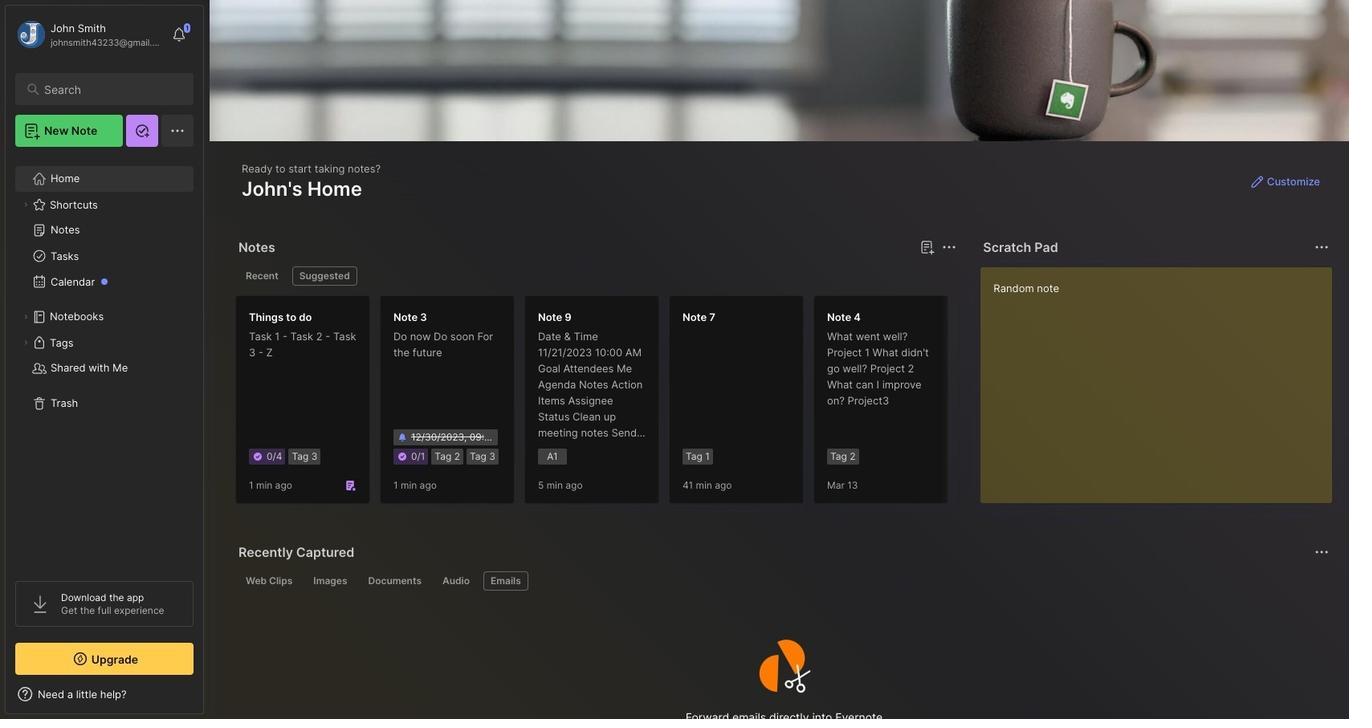 Task type: describe. For each thing, give the bounding box(es) containing it.
2 tab list from the top
[[238, 572, 1327, 591]]

Start writing… text field
[[994, 267, 1331, 491]]

1 more actions image from the top
[[1312, 238, 1331, 257]]

Account field
[[15, 18, 164, 51]]

expand notebooks image
[[21, 312, 31, 322]]



Task type: vqa. For each thing, say whether or not it's contained in the screenshot.
first tab list from the top
yes



Task type: locate. For each thing, give the bounding box(es) containing it.
None search field
[[44, 79, 179, 99]]

tab list
[[238, 267, 954, 286], [238, 572, 1327, 591]]

main element
[[0, 0, 209, 719]]

none search field inside main element
[[44, 79, 179, 99]]

2 more actions image from the top
[[1312, 543, 1331, 562]]

WHAT'S NEW field
[[6, 682, 203, 707]]

click to collapse image
[[203, 690, 215, 709]]

1 vertical spatial more actions image
[[1312, 543, 1331, 562]]

expand tags image
[[21, 338, 31, 348]]

0 vertical spatial tab list
[[238, 267, 954, 286]]

more actions image
[[1312, 238, 1331, 257], [1312, 543, 1331, 562]]

More actions field
[[938, 236, 961, 259], [1310, 236, 1333, 259], [1310, 541, 1333, 564]]

more actions image
[[940, 238, 959, 257]]

tree inside main element
[[6, 157, 203, 567]]

tree
[[6, 157, 203, 567]]

1 tab list from the top
[[238, 267, 954, 286]]

1 vertical spatial tab list
[[238, 572, 1327, 591]]

Search text field
[[44, 82, 179, 97]]

0 vertical spatial more actions image
[[1312, 238, 1331, 257]]

row group
[[235, 296, 1349, 514]]

tab
[[238, 267, 286, 286], [292, 267, 357, 286], [238, 572, 300, 591], [306, 572, 355, 591], [361, 572, 429, 591], [435, 572, 477, 591], [483, 572, 528, 591]]



